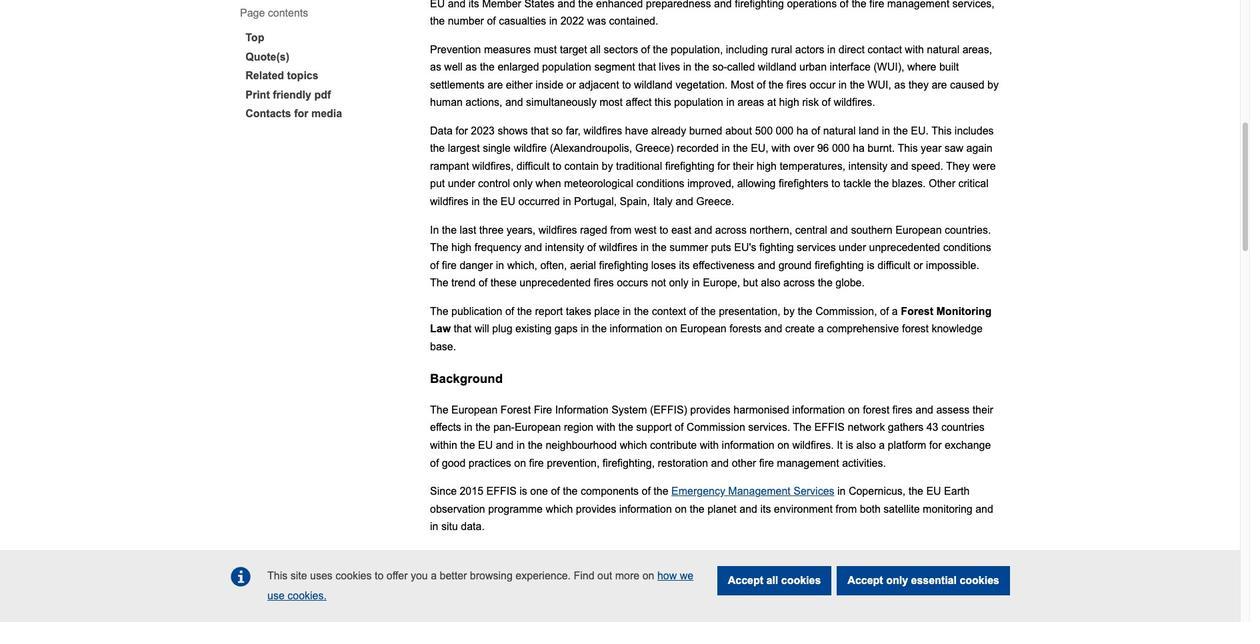 Task type: vqa. For each thing, say whether or not it's contained in the screenshot.
"EU STRATEGY ON ADAPTATION TO CLIMATE CHANGE" link
yes



Task type: locate. For each thing, give the bounding box(es) containing it.
intensity
[[849, 161, 888, 172], [545, 242, 584, 253]]

of right sectors
[[641, 44, 650, 55]]

1 vertical spatial forest
[[501, 405, 531, 416]]

that left will
[[454, 324, 472, 335]]

on
[[666, 324, 677, 335], [848, 405, 860, 416], [778, 440, 790, 451], [514, 458, 526, 469], [675, 504, 687, 515], [555, 550, 567, 561], [862, 550, 874, 561], [643, 571, 655, 582], [924, 585, 935, 597]]

to down "segment"
[[622, 79, 631, 91]]

when
[[536, 178, 561, 190]]

0 vertical spatial their
[[733, 161, 754, 172]]

1 vertical spatial natural
[[823, 125, 856, 137]]

1 vertical spatial only
[[669, 278, 689, 289]]

0 horizontal spatial unprecedented
[[520, 278, 591, 289]]

0 horizontal spatial climate
[[731, 585, 765, 597]]

firefighting up occurs
[[599, 260, 648, 271]]

1 horizontal spatial are
[[932, 79, 947, 91]]

that inside prevention measures must target all sectors of the population, including rural actors in direct contact with natural areas, as well as the enlarged population segment that lives in the so-called wildland urban interface (wui), where built settlements are either inside or adjacent to wildland vegetation. most of the fires occur in the wui, as they are caused by human actions, and simultaneously most affect this population in areas at high risk of wildfires.
[[638, 61, 656, 73]]

blazes.
[[892, 178, 926, 190]]

european down context
[[680, 324, 727, 335]]

support up the sets
[[508, 568, 543, 579]]

1 horizontal spatial firefighting
[[665, 161, 715, 172]]

0 horizontal spatial prevention
[[546, 568, 596, 579]]

1 horizontal spatial fires
[[787, 79, 807, 91]]

0 horizontal spatial also
[[761, 278, 781, 289]]

0 horizontal spatial strategy
[[463, 585, 503, 597]]

greece)
[[635, 143, 674, 154]]

by inside prevention measures must target all sectors of the population, including rural actors in direct contact with natural areas, as well as the enlarged population segment that lives in the so-called wildland urban interface (wui), where built settlements are either inside or adjacent to wildland vegetation. most of the fires occur in the wui, as they are caused by human actions, and simultaneously most affect this population in areas at high risk of wildfires.
[[988, 79, 999, 91]]

actions,
[[466, 97, 503, 108]]

network
[[848, 422, 885, 434]]

effis inside the european forest fire information system (effis) provides harmonised information on forest fires and assess their effects in the pan-european region with the support of commission services. the effis network gathers 43 countries within the eu and in the neighbourhood which contribute with information on wildfires. it is also a platform for exchange of good practices on fire prevention, firefighting, restoration and other fire management activities.
[[815, 422, 845, 434]]

0 horizontal spatial forest
[[430, 585, 460, 597]]

and inside that will plug existing gaps in the information on european forests and create a comprehensive forest knowledge base.
[[765, 324, 782, 335]]

a inside the european forest fire information system (effis) provides harmonised information on forest fires and assess their effects in the pan-european region with the support of commission services. the effis network gathers 43 countries within the eu and in the neighbourhood which contribute with information on wildfires. it is also a platform for exchange of good practices on fire prevention, firefighting, restoration and other fire management activities.
[[879, 440, 885, 451]]

natural up the built
[[927, 44, 960, 55]]

to up more
[[620, 550, 629, 561]]

eu strategy on adaptation to climate change
[[430, 550, 979, 579]]

eu up monitoring
[[927, 486, 941, 498]]

intensity up the often,
[[545, 242, 584, 253]]

by up create
[[784, 306, 795, 317]]

1 horizontal spatial intensity
[[849, 161, 888, 172]]

of down danger
[[479, 278, 488, 289]]

climate
[[845, 568, 879, 579], [731, 585, 765, 597]]

information down the since 2015 effis is one of the components of the emergency management services
[[619, 504, 672, 515]]

emergency management services link
[[672, 486, 835, 498]]

information
[[610, 324, 663, 335], [792, 405, 845, 416], [722, 440, 775, 451], [619, 504, 672, 515]]

0 vertical spatial forest
[[901, 306, 934, 317]]

risk
[[802, 97, 819, 108]]

intensity up tackle
[[849, 161, 888, 172]]

direct
[[839, 44, 865, 55]]

gathers
[[888, 422, 924, 434]]

1 horizontal spatial that
[[531, 125, 549, 137]]

1 vertical spatial forest
[[863, 405, 890, 416]]

law
[[430, 324, 451, 335]]

the down experience.
[[529, 585, 543, 597]]

its down the management
[[761, 504, 771, 515]]

firefighting,
[[603, 458, 655, 469]]

wildland down rural
[[758, 61, 797, 73]]

effis up it
[[815, 422, 845, 434]]

rural
[[771, 44, 793, 55]]

on down emergency
[[675, 504, 687, 515]]

place
[[594, 306, 620, 317]]

1 horizontal spatial all
[[767, 576, 778, 587]]

2 vertical spatial this
[[267, 571, 288, 582]]

0 horizontal spatial as
[[430, 61, 441, 73]]

single
[[483, 143, 511, 154]]

of right find
[[599, 568, 608, 579]]

difficult down wildfire
[[517, 161, 550, 172]]

1 horizontal spatial which
[[620, 440, 647, 451]]

1 horizontal spatial natural
[[927, 44, 960, 55]]

with
[[905, 44, 924, 55], [772, 143, 791, 154], [597, 422, 616, 434], [700, 440, 719, 451]]

good
[[442, 458, 466, 469]]

0 vertical spatial strategy
[[820, 550, 859, 561]]

to up while
[[931, 550, 939, 561]]

1 vertical spatial wildland
[[634, 79, 673, 91]]

wildfires down occurred
[[539, 224, 577, 236]]

0 vertical spatial which
[[620, 440, 647, 451]]

1 horizontal spatial strategy
[[820, 550, 859, 561]]

high inside prevention measures must target all sectors of the population, including rural actors in direct contact with natural areas, as well as the enlarged population segment that lives in the so-called wildland urban interface (wui), where built settlements are either inside or adjacent to wildland vegetation. most of the fires occur in the wui, as they are caused by human actions, and simultaneously most affect this population in areas at high risk of wildfires.
[[779, 97, 799, 108]]

0 vertical spatial natural
[[927, 44, 960, 55]]

print friendly pdf
[[246, 89, 331, 100]]

2 horizontal spatial forest
[[901, 306, 934, 317]]

or
[[567, 79, 576, 91], [914, 260, 923, 271]]

1 horizontal spatial support
[[636, 422, 672, 434]]

0 vertical spatial effis
[[815, 422, 845, 434]]

and up blazes. on the top
[[891, 161, 909, 172]]

forest left knowledge
[[902, 324, 929, 335]]

1 vertical spatial this
[[898, 143, 918, 154]]

fire right other
[[759, 458, 774, 469]]

accept inside accept only essential cookies link
[[848, 576, 883, 587]]

1 vertical spatial provides
[[576, 504, 616, 515]]

1 horizontal spatial forest
[[902, 324, 929, 335]]

this
[[655, 97, 671, 108]]

existing
[[516, 324, 552, 335]]

the left enlarged at top left
[[480, 61, 495, 73]]

difficult inside in the last three years, wildfires raged from west to east and across northern, central and southern european countries. the high frequency and intensity of wildfires in the summer puts eu's fighting services under unprecedented conditions of fire danger in which, often, aerial firefighting loses its effectiveness and ground firefighting is difficult or impossible. the trend of these unprecedented fires occurs not only in europe, but also across the globe.
[[878, 260, 911, 271]]

monitoring
[[923, 504, 973, 515]]

1 horizontal spatial its
[[761, 504, 771, 515]]

accept only essential cookies link
[[837, 567, 1010, 596]]

speed.
[[912, 161, 944, 172]]

1 horizontal spatial accept
[[848, 576, 883, 587]]

and up 43
[[916, 405, 934, 416]]

1 vertical spatial wildfires.
[[793, 440, 834, 451]]

1 horizontal spatial difficult
[[878, 260, 911, 271]]

forest inside the european forest fire information system (effis) provides harmonised information on forest fires and assess their effects in the pan-european region with the support of commission services. the effis network gathers 43 countries within the eu and in the neighbourhood which contribute with information on wildfires. it is also a platform for exchange of good practices on fire prevention, firefighting, restoration and other fire management activities.
[[863, 405, 890, 416]]

1 vertical spatial or
[[914, 260, 923, 271]]

only inside in the last three years, wildfires raged from west to east and across northern, central and southern european countries. the high frequency and intensity of wildfires in the summer puts eu's fighting services under unprecedented conditions of fire danger in which, often, aerial firefighting loses its effectiveness and ground firefighting is difficult or impossible. the trend of these unprecedented fires occurs not only in europe, but also across the globe.
[[669, 278, 689, 289]]

500 000
[[755, 125, 794, 137]]

print friendly pdf link
[[240, 86, 430, 105]]

support down (effis)
[[636, 422, 672, 434]]

of up over
[[812, 125, 820, 137]]

the eu continues to work on measures to mitigate the impact of wildfires. the
[[430, 550, 802, 561]]

by
[[988, 79, 999, 91], [602, 161, 613, 172], [784, 306, 795, 317]]

0 vertical spatial conditions
[[637, 178, 685, 190]]

provides inside the european forest fire information system (effis) provides harmonised information on forest fires and assess their effects in the pan-european region with the support of commission services. the effis network gathers 43 countries within the eu and in the neighbourhood which contribute with information on wildfires. it is also a platform for exchange of good practices on fire prevention, firefighting, restoration and other fire management activities.
[[690, 405, 731, 416]]

0 horizontal spatial from
[[610, 224, 632, 236]]

the left eu.
[[893, 125, 908, 137]]

is right it
[[846, 440, 854, 451]]

well
[[444, 61, 463, 73]]

critical
[[959, 178, 989, 190]]

intensity inside data for 2023 shows that so far, wildfires have already burned about 500 000 ha of natural land in the eu. this includes the largest single wildfire (alexandroupolis, greece) recorded in the eu, with over 96 000 ha burnt. this year saw again rampant wildfires, difficult to contain by traditional firefighting for their high temperatures, intensity and speed. they were put under control only when meteorological conditions improved, allowing firefighters to tackle the blazes. other critical wildfires in the eu occurred in portugal, spain, italy and greece.
[[849, 161, 888, 172]]

0 horizontal spatial their
[[733, 161, 754, 172]]

on inside in copernicus, the eu earth observation programme which provides information on the planet and its environment from both satellite monitoring and in situ data.
[[675, 504, 687, 515]]

climate
[[942, 550, 979, 561]]

conditions inside data for 2023 shows that so far, wildfires have already burned about 500 000 ha of natural land in the eu. this includes the largest single wildfire (alexandroupolis, greece) recorded in the eu, with over 96 000 ha burnt. this year saw again rampant wildfires, difficult to contain by traditional firefighting for their high temperatures, intensity and speed. they were put under control only when meteorological conditions improved, allowing firefighters to tackle the blazes. other critical wildfires in the eu occurred in portugal, spain, italy and greece.
[[637, 178, 685, 190]]

temperatures,
[[780, 161, 846, 172]]

only up occurred
[[513, 178, 533, 190]]

from inside in copernicus, the eu earth observation programme which provides information on the planet and its environment from both satellite monitoring and in situ data.
[[836, 504, 857, 515]]

european
[[896, 224, 942, 236], [680, 324, 727, 335], [451, 405, 498, 416], [515, 422, 561, 434]]

information inside that will plug existing gaps in the information on european forests and create a comprehensive forest knowledge base.
[[610, 324, 663, 335]]

0 horizontal spatial accept
[[728, 576, 764, 587]]

2 horizontal spatial cookies
[[960, 576, 1000, 587]]

of down the in on the left top of the page
[[430, 260, 439, 271]]

exchange
[[945, 440, 991, 451]]

situ
[[441, 522, 458, 533]]

1 vertical spatial their
[[973, 405, 994, 416]]

0 vertical spatial only
[[513, 178, 533, 190]]

1 vertical spatial under
[[839, 242, 866, 253]]

cookies left our
[[781, 576, 821, 587]]

a inside that will plug existing gaps in the information on european forests and create a comprehensive forest knowledge base.
[[818, 324, 824, 335]]

east
[[671, 224, 692, 236]]

with right the region
[[597, 422, 616, 434]]

accept inside accept all cookies link
[[728, 576, 764, 587]]

2 horizontal spatial as
[[895, 79, 906, 91]]

1 vertical spatial by
[[602, 161, 613, 172]]

0 vertical spatial difficult
[[517, 161, 550, 172]]

that inside that will plug existing gaps in the information on european forests and create a comprehensive forest knowledge base.
[[454, 324, 472, 335]]

within
[[430, 440, 457, 451]]

1 horizontal spatial forest
[[501, 405, 531, 416]]

1 vertical spatial conditions
[[943, 242, 991, 253]]

and down "either"
[[505, 97, 523, 108]]

ha up over
[[797, 125, 809, 137]]

0 vertical spatial under
[[448, 178, 475, 190]]

to left work
[[518, 550, 527, 561]]

0 vertical spatial provides
[[690, 405, 731, 416]]

across down ground
[[784, 278, 815, 289]]

this
[[932, 125, 952, 137], [898, 143, 918, 154], [267, 571, 288, 582]]

or inside in the last three years, wildfires raged from west to east and across northern, central and southern european countries. the high frequency and intensity of wildfires in the summer puts eu's fighting services under unprecedented conditions of fire danger in which, often, aerial firefighting loses its effectiveness and ground firefighting is difficult or impossible. the trend of these unprecedented fires occurs not only in europe, but also across the globe.
[[914, 260, 923, 271]]

which inside the european forest fire information system (effis) provides harmonised information on forest fires and assess their effects in the pan-european region with the support of commission services. the effis network gathers 43 countries within the eu and in the neighbourhood which contribute with information on wildfires. it is also a platform for exchange of good practices on fire prevention, firefighting, restoration and other fire management activities.
[[620, 440, 647, 451]]

or up simultaneously
[[567, 79, 576, 91]]

with inside data for 2023 shows that so far, wildfires have already burned about 500 000 ha of natural land in the eu. this includes the largest single wildfire (alexandroupolis, greece) recorded in the eu, with over 96 000 ha burnt. this year saw again rampant wildfires, difficult to contain by traditional firefighting for their high temperatures, intensity and speed. they were put under control only when meteorological conditions improved, allowing firefighters to tackle the blazes. other critical wildfires in the eu occurred in portugal, spain, italy and greece.
[[772, 143, 791, 154]]

of left good
[[430, 458, 439, 469]]

0 vertical spatial measures
[[484, 44, 531, 55]]

1 vertical spatial across
[[784, 278, 815, 289]]

with inside prevention measures must target all sectors of the population, including rural actors in direct contact with natural areas, as well as the enlarged population segment that lives in the so-called wildland urban interface (wui), where built settlements are either inside or adjacent to wildland vegetation. most of the fires occur in the wui, as they are caused by human actions, and simultaneously most affect this population in areas at high risk of wildfires.
[[905, 44, 924, 55]]

fires inside in the last three years, wildfires raged from west to east and across northern, central and southern european countries. the high frequency and intensity of wildfires in the summer puts eu's fighting services under unprecedented conditions of fire danger in which, often, aerial firefighting loses its effectiveness and ground firefighting is difficult or impossible. the trend of these unprecedented fires occurs not only in europe, but also across the globe.
[[594, 278, 614, 289]]

provides
[[690, 405, 731, 416], [576, 504, 616, 515]]

to left east
[[660, 224, 669, 236]]

as right well
[[466, 61, 477, 73]]

1 horizontal spatial is
[[846, 440, 854, 451]]

topics
[[287, 70, 319, 81]]

interface
[[830, 61, 871, 73]]

forests
[[730, 324, 762, 335]]

all inside accept all cookies link
[[767, 576, 778, 587]]

(wui),
[[874, 61, 905, 73]]

while
[[923, 568, 947, 579]]

measures inside prevention measures must target all sectors of the population, including rural actors in direct contact with natural areas, as well as the enlarged population segment that lives in the so-called wildland urban interface (wui), where built settlements are either inside or adjacent to wildland vegetation. most of the fires occur in the wui, as they are caused by human actions, and simultaneously most affect this population in areas at high risk of wildfires.
[[484, 44, 531, 55]]

difficult down southern
[[878, 260, 911, 271]]

eu inside eu forest strategy
[[968, 568, 983, 579]]

0 vertical spatial also
[[761, 278, 781, 289]]

firefighting inside data for 2023 shows that so far, wildfires have already burned about 500 000 ha of natural land in the eu. this includes the largest single wildfire (alexandroupolis, greece) recorded in the eu, with over 96 000 ha burnt. this year saw again rampant wildfires, difficult to contain by traditional firefighting for their high temperatures, intensity and speed. they were put under control only when meteorological conditions improved, allowing firefighters to tackle the blazes. other critical wildfires in the eu occurred in portugal, spain, italy and greece.
[[665, 161, 715, 172]]

unprecedented down southern
[[869, 242, 940, 253]]

and down the eu continues to work on measures to mitigate the impact of wildfires. the
[[611, 568, 629, 579]]

eu inside the european forest fire information system (effis) provides harmonised information on forest fires and assess their effects in the pan-european region with the support of commission services. the effis network gathers 43 countries within the eu and in the neighbourhood which contribute with information on wildfires. it is also a platform for exchange of good practices on fire prevention, firefighting, restoration and other fire management activities.
[[478, 440, 493, 451]]

either
[[506, 79, 533, 91]]

0 horizontal spatial population
[[542, 61, 591, 73]]

year
[[921, 143, 942, 154]]

or left impossible.
[[914, 260, 923, 271]]

1 vertical spatial also
[[857, 440, 876, 451]]

2 vertical spatial forest
[[430, 585, 460, 597]]

2 horizontal spatial firefighting
[[815, 260, 864, 271]]

not
[[651, 278, 666, 289]]

their inside data for 2023 shows that so far, wildfires have already burned about 500 000 ha of natural land in the eu. this includes the largest single wildfire (alexandroupolis, greece) recorded in the eu, with over 96 000 ha burnt. this year saw again rampant wildfires, difficult to contain by traditional firefighting for their high temperatures, intensity and speed. they were put under control only when meteorological conditions improved, allowing firefighters to tackle the blazes. other critical wildfires in the eu occurred in portugal, spain, italy and greece.
[[733, 161, 754, 172]]

emergency
[[672, 486, 726, 498]]

1 vertical spatial support
[[508, 568, 543, 579]]

0 vertical spatial or
[[567, 79, 576, 91]]

2023
[[471, 125, 495, 137]]

quote(s)
[[246, 51, 289, 62]]

change,
[[882, 568, 920, 579]]

as left well
[[430, 61, 441, 73]]

components
[[581, 486, 639, 498]]

essential
[[911, 576, 957, 587]]

enhanced
[[590, 585, 637, 597]]

0 horizontal spatial by
[[602, 161, 613, 172]]

0 vertical spatial high
[[779, 97, 799, 108]]

ha down the land
[[853, 143, 865, 154]]

this site uses cookies to offer you a better browsing experience. find out more on
[[267, 571, 657, 582]]

by up meteorological
[[602, 161, 613, 172]]

eu inside in copernicus, the eu earth observation programme which provides information on the planet and its environment from both satellite monitoring and in situ data.
[[927, 486, 941, 498]]

1 vertical spatial unprecedented
[[520, 278, 591, 289]]

fires up gathers
[[893, 405, 913, 416]]

wildfires down put
[[430, 196, 469, 207]]

of inside data for 2023 shows that so far, wildfires have already burned about 500 000 ha of natural land in the eu. this includes the largest single wildfire (alexandroupolis, greece) recorded in the eu, with over 96 000 ha burnt. this year saw again rampant wildfires, difficult to contain by traditional firefighting for their high temperatures, intensity and speed. they were put under control only when meteorological conditions improved, allowing firefighters to tackle the blazes. other critical wildfires in the eu occurred in portugal, spain, italy and greece.
[[812, 125, 820, 137]]

forest monitoring law
[[430, 306, 992, 335]]

prevention
[[430, 44, 481, 55]]

of up the contribute
[[675, 422, 684, 434]]

0 horizontal spatial only
[[513, 178, 533, 190]]

0 vertical spatial by
[[988, 79, 999, 91]]

high down eu,
[[757, 161, 777, 172]]

on inside that will plug existing gaps in the information on european forests and create a comprehensive forest knowledge base.
[[666, 324, 677, 335]]

fire inside in the last three years, wildfires raged from west to east and across northern, central and southern european countries. the high frequency and intensity of wildfires in the summer puts eu's fighting services under unprecedented conditions of fire danger in which, often, aerial firefighting loses its effectiveness and ground firefighting is difficult or impossible. the trend of these unprecedented fires occurs not only in europe, but also across the globe.
[[442, 260, 457, 271]]

0 horizontal spatial difficult
[[517, 161, 550, 172]]

this up year
[[932, 125, 952, 137]]

eu forest strategy
[[430, 568, 983, 597]]

with up where
[[905, 44, 924, 55]]

the down about
[[733, 143, 748, 154]]

1 vertical spatial ha
[[853, 143, 865, 154]]

to inside eu strategy on adaptation to climate change
[[931, 550, 939, 561]]

are
[[488, 79, 503, 91], [932, 79, 947, 91]]

that left so
[[531, 125, 549, 137]]

1 horizontal spatial provides
[[690, 405, 731, 416]]

0 horizontal spatial effis
[[486, 486, 517, 498]]

sets the basis for enhanced fire prevention and climate resilience of our forests, building on the
[[503, 585, 953, 597]]

on down context
[[666, 324, 677, 335]]

to inside in the last three years, wildfires raged from west to east and across northern, central and southern european countries. the high frequency and intensity of wildfires in the summer puts eu's fighting services under unprecedented conditions of fire danger in which, often, aerial firefighting loses its effectiveness and ground firefighting is difficult or impossible. the trend of these unprecedented fires occurs not only in europe, but also across the globe.
[[660, 224, 669, 236]]

wildfires. inside prevention measures must target all sectors of the population, including rural actors in direct contact with natural areas, as well as the enlarged population segment that lives in the so-called wildland urban interface (wui), where built settlements are either inside or adjacent to wildland vegetation. most of the fires occur in the wui, as they are caused by human actions, and simultaneously most affect this population in areas at high risk of wildfires.
[[834, 97, 875, 108]]

uses
[[310, 571, 333, 582]]

of up 'comprehensive'
[[880, 306, 889, 317]]

high inside in the last three years, wildfires raged from west to east and across northern, central and southern european countries. the high frequency and intensity of wildfires in the summer puts eu's fighting services under unprecedented conditions of fire danger in which, often, aerial firefighting loses its effectiveness and ground firefighting is difficult or impossible. the trend of these unprecedented fires occurs not only in europe, but also across the globe.
[[451, 242, 472, 253]]

effectiveness
[[693, 260, 755, 271]]

use
[[267, 591, 285, 602]]

out
[[598, 571, 612, 582]]

strategy down browsing
[[463, 585, 503, 597]]

information up it
[[792, 405, 845, 416]]

restoration
[[658, 458, 708, 469]]

only inside data for 2023 shows that so far, wildfires have already burned about 500 000 ha of natural land in the eu. this includes the largest single wildfire (alexandroupolis, greece) recorded in the eu, with over 96 000 ha burnt. this year saw again rampant wildfires, difficult to contain by traditional firefighting for their high temperatures, intensity and speed. they were put under control only when meteorological conditions improved, allowing firefighters to tackle the blazes. other critical wildfires in the eu occurred in portugal, spain, italy and greece.
[[513, 178, 533, 190]]

0 horizontal spatial are
[[488, 79, 503, 91]]

2 accept from the left
[[848, 576, 883, 587]]

only right not
[[669, 278, 689, 289]]

impossible.
[[926, 260, 980, 271]]

0 vertical spatial wildfires.
[[834, 97, 875, 108]]

2 vertical spatial is
[[520, 486, 527, 498]]

0 horizontal spatial all
[[590, 44, 601, 55]]

the right tackle
[[874, 178, 889, 190]]

european inside in the last three years, wildfires raged from west to east and across northern, central and southern european countries. the high frequency and intensity of wildfires in the summer puts eu's fighting services under unprecedented conditions of fire danger in which, often, aerial firefighting loses its effectiveness and ground firefighting is difficult or impossible. the trend of these unprecedented fires occurs not only in europe, but also across the globe.
[[896, 224, 942, 236]]

provides down components
[[576, 504, 616, 515]]

0 horizontal spatial under
[[448, 178, 475, 190]]

high right at
[[779, 97, 799, 108]]

0 horizontal spatial fires
[[594, 278, 614, 289]]

of right context
[[689, 306, 698, 317]]

fighting
[[760, 242, 794, 253]]

the down the "fire"
[[528, 440, 543, 451]]

that left lives at the right of the page
[[638, 61, 656, 73]]

and down emergency management services link
[[740, 504, 758, 515]]

43
[[927, 422, 939, 434]]

services
[[797, 242, 836, 253]]

all
[[590, 44, 601, 55], [767, 576, 778, 587]]

cookies right uses
[[336, 571, 372, 582]]

0 vertical spatial support
[[636, 422, 672, 434]]

measures
[[484, 44, 531, 55], [570, 550, 617, 561]]

2 vertical spatial high
[[451, 242, 472, 253]]

unprecedented
[[869, 242, 940, 253], [520, 278, 591, 289]]

2 horizontal spatial high
[[779, 97, 799, 108]]

on inside eu strategy on adaptation to climate change
[[862, 550, 874, 561]]

strategy inside eu strategy on adaptation to climate change
[[820, 550, 859, 561]]

1 horizontal spatial conditions
[[943, 242, 991, 253]]

forest
[[901, 306, 934, 317], [501, 405, 531, 416], [430, 585, 460, 597]]

natural inside data for 2023 shows that so far, wildfires have already burned about 500 000 ha of natural land in the eu. this includes the largest single wildfire (alexandroupolis, greece) recorded in the eu, with over 96 000 ha burnt. this year saw again rampant wildfires, difficult to contain by traditional firefighting for their high temperatures, intensity and speed. they were put under control only when meteorological conditions improved, allowing firefighters to tackle the blazes. other critical wildfires in the eu occurred in portugal, spain, italy and greece.
[[823, 125, 856, 137]]

climate up 'forests,'
[[845, 568, 879, 579]]

occurred
[[518, 196, 560, 207]]

2 vertical spatial that
[[454, 324, 472, 335]]

conditions down the countries. in the top right of the page
[[943, 242, 991, 253]]

european right southern
[[896, 224, 942, 236]]

strategy
[[820, 550, 859, 561], [463, 585, 503, 597]]

pan-
[[493, 422, 515, 434]]

fire down more
[[639, 585, 654, 597]]

data.
[[461, 522, 485, 533]]

firefighting
[[665, 161, 715, 172], [599, 260, 648, 271], [815, 260, 864, 271]]

eu's
[[734, 242, 757, 253]]

shows
[[498, 125, 528, 137]]

natural up 96 000
[[823, 125, 856, 137]]

0 vertical spatial prevention
[[546, 568, 596, 579]]

unprecedented down the often,
[[520, 278, 591, 289]]

1 horizontal spatial only
[[669, 278, 689, 289]]

actors
[[795, 44, 825, 55]]

measures up find
[[570, 550, 617, 561]]

2 horizontal spatial fires
[[893, 405, 913, 416]]

support
[[636, 422, 672, 434], [508, 568, 543, 579]]

0 horizontal spatial high
[[451, 242, 472, 253]]

this up use
[[267, 571, 288, 582]]

fires inside prevention measures must target all sectors of the population, including rural actors in direct contact with natural areas, as well as the enlarged population segment that lives in the so-called wildland urban interface (wui), where built settlements are either inside or adjacent to wildland vegetation. most of the fires occur in the wui, as they are caused by human actions, and simultaneously most affect this population in areas at high risk of wildfires.
[[787, 79, 807, 91]]

0 vertical spatial wildland
[[758, 61, 797, 73]]

0 vertical spatial ha
[[797, 125, 809, 137]]

0 vertical spatial is
[[867, 260, 875, 271]]

1 accept from the left
[[728, 576, 764, 587]]

eu up practices
[[478, 440, 493, 451]]

also inside in the last three years, wildfires raged from west to east and across northern, central and southern european countries. the high frequency and intensity of wildfires in the summer puts eu's fighting services under unprecedented conditions of fire danger in which, often, aerial firefighting loses its effectiveness and ground firefighting is difficult or impossible. the trend of these unprecedented fires occurs not only in europe, but also across the globe.
[[761, 278, 781, 289]]

which inside in copernicus, the eu earth observation programme which provides information on the planet and its environment from both satellite monitoring and in situ data.
[[546, 504, 573, 515]]

0 vertical spatial its
[[679, 260, 690, 271]]

prevention
[[546, 568, 596, 579], [657, 585, 707, 597]]

pdf
[[314, 89, 331, 100]]

all left impacts
[[767, 576, 778, 587]]

0 horizontal spatial which
[[546, 504, 573, 515]]

0 vertical spatial population
[[542, 61, 591, 73]]

commission,
[[816, 306, 877, 317]]



Task type: describe. For each thing, give the bounding box(es) containing it.
browsing
[[470, 571, 513, 582]]

1 horizontal spatial cookies
[[781, 576, 821, 587]]

for inside the european forest fire information system (effis) provides harmonised information on forest fires and assess their effects in the pan-european region with the support of commission services. the effis network gathers 43 countries within the eu and in the neighbourhood which contribute with information on wildfires. it is also a platform for exchange of good practices on fire prevention, firefighting, restoration and other fire management activities.
[[930, 440, 942, 451]]

the left globe. at the top
[[818, 278, 833, 289]]

the left trend
[[430, 278, 449, 289]]

contribute
[[650, 440, 697, 451]]

and down pan-
[[496, 440, 514, 451]]

on down while
[[924, 585, 935, 597]]

publication
[[451, 306, 503, 317]]

improved,
[[688, 178, 734, 190]]

the right services.
[[793, 422, 812, 434]]

rampant
[[430, 161, 469, 172]]

on right work
[[555, 550, 567, 561]]

1 are from the left
[[488, 79, 503, 91]]

with down "commission"
[[700, 440, 719, 451]]

commission
[[687, 422, 745, 434]]

the up at
[[769, 79, 784, 91]]

you
[[411, 571, 428, 582]]

0 vertical spatial climate
[[845, 568, 879, 579]]

northern,
[[750, 224, 793, 236]]

monitoring
[[937, 306, 992, 317]]

how we use cookies. link
[[267, 571, 694, 602]]

a right you
[[431, 571, 437, 582]]

takes
[[566, 306, 591, 317]]

affect
[[626, 97, 652, 108]]

page contents
[[240, 7, 308, 18]]

that inside data for 2023 shows that so far, wildfires have already burned about 500 000 ha of natural land in the eu. this includes the largest single wildfire (alexandroupolis, greece) recorded in the eu, with over 96 000 ha burnt. this year saw again rampant wildfires, difficult to contain by traditional firefighting for their high temperatures, intensity and speed. they were put under control only when meteorological conditions improved, allowing firefighters to tackle the blazes. other critical wildfires in the eu occurred in portugal, spain, italy and greece.
[[531, 125, 549, 137]]

on left how
[[643, 571, 655, 582]]

related topics
[[246, 70, 319, 81]]

the down emergency
[[690, 504, 705, 515]]

better
[[440, 571, 467, 582]]

activities.
[[842, 458, 886, 469]]

on up network
[[848, 405, 860, 416]]

strategy inside eu forest strategy
[[463, 585, 503, 597]]

intensity inside in the last three years, wildfires raged from west to east and across northern, central and southern european countries. the high frequency and intensity of wildfires in the summer puts eu's fighting services under unprecedented conditions of fire danger in which, often, aerial firefighting loses its effectiveness and ground firefighting is difficult or impossible. the trend of these unprecedented fires occurs not only in europe, but also across the globe.
[[545, 242, 584, 253]]

1 horizontal spatial ha
[[853, 143, 865, 154]]

on down services.
[[778, 440, 790, 451]]

cookies for this
[[336, 571, 372, 582]]

practices
[[469, 458, 511, 469]]

most
[[731, 79, 754, 91]]

the down "restoration"
[[654, 486, 669, 498]]

of left our
[[816, 585, 825, 597]]

and right east
[[695, 224, 712, 236]]

european down background
[[451, 405, 498, 416]]

accept all cookies
[[728, 576, 821, 587]]

high inside data for 2023 shows that so far, wildfires have already burned about 500 000 ha of natural land in the eu. this includes the largest single wildfire (alexandroupolis, greece) recorded in the eu, with over 96 000 ha burnt. this year saw again rampant wildfires, difficult to contain by traditional firefighting for their high temperatures, intensity and speed. they were put under control only when meteorological conditions improved, allowing firefighters to tackle the blazes. other critical wildfires in the eu occurred in portugal, spain, italy and greece.
[[757, 161, 777, 172]]

1 vertical spatial climate
[[731, 585, 765, 597]]

or inside prevention measures must target all sectors of the population, including rural actors in direct contact with natural areas, as well as the enlarged population segment that lives in the so-called wildland urban interface (wui), where built settlements are either inside or adjacent to wildland vegetation. most of the fires occur in the wui, as they are caused by human actions, and simultaneously most affect this population in areas at high risk of wildfires.
[[567, 79, 576, 91]]

support inside the european forest fire information system (effis) provides harmonised information on forest fires and assess their effects in the pan-european region with the support of commission services. the effis network gathers 43 countries within the eu and in the neighbourhood which contribute with information on wildfires. it is also a platform for exchange of good practices on fire prevention, firefighting, restoration and other fire management activities.
[[636, 422, 672, 434]]

forest inside the european forest fire information system (effis) provides harmonised information on forest fires and assess their effects in the pan-european region with the support of commission services. the effis network gathers 43 countries within the eu and in the neighbourhood which contribute with information on wildfires. it is also a platform for exchange of good practices on fire prevention, firefighting, restoration and other fire management activities.
[[501, 405, 531, 416]]

the left pan-
[[476, 422, 490, 434]]

difficult inside data for 2023 shows that so far, wildfires have already burned about 500 000 ha of natural land in the eu. this includes the largest single wildfire (alexandroupolis, greece) recorded in the eu, with over 96 000 ha burnt. this year saw again rampant wildfires, difficult to contain by traditional firefighting for their high temperatures, intensity and speed. they were put under control only when meteorological conditions improved, allowing firefighters to tackle the blazes. other critical wildfires in the eu occurred in portugal, spain, italy and greece.
[[517, 161, 550, 172]]

platform
[[888, 440, 927, 451]]

the up loses
[[652, 242, 667, 253]]

a up 'comprehensive'
[[892, 306, 898, 317]]

all inside prevention measures must target all sectors of the population, including rural actors in direct contact with natural areas, as well as the enlarged population segment that lives in the so-called wildland urban interface (wui), where built settlements are either inside or adjacent to wildland vegetation. most of the fires occur in the wui, as they are caused by human actions, and simultaneously most affect this population in areas at high risk of wildfires.
[[590, 44, 601, 55]]

the up effects
[[430, 405, 449, 416]]

population,
[[671, 44, 723, 55]]

forest inside eu forest strategy
[[430, 585, 460, 597]]

the up existing
[[517, 306, 532, 317]]

land
[[859, 125, 879, 137]]

were
[[973, 161, 996, 172]]

and down aims to support prevention of and preparedness for the unavoidable impacts of climate change, while the
[[710, 585, 728, 597]]

three
[[479, 224, 504, 236]]

of right one at the bottom left
[[551, 486, 560, 498]]

contacts for media link
[[240, 105, 430, 124]]

that will plug existing gaps in the information on european forests and create a comprehensive forest knowledge base.
[[430, 324, 983, 353]]

eu up change
[[451, 550, 466, 561]]

the european forest fire information system (effis) provides harmonised information on forest fires and assess their effects in the pan-european region with the support of commission services. the effis network gathers 43 countries within the eu and in the neighbourhood which contribute with information on wildfires. it is also a platform for exchange of good practices on fire prevention, firefighting, restoration and other fire management activities.
[[430, 405, 994, 469]]

2 horizontal spatial this
[[932, 125, 952, 137]]

1 horizontal spatial prevention
[[657, 585, 707, 597]]

background
[[430, 372, 503, 386]]

media
[[311, 108, 342, 119]]

of up aims to support prevention of and preparedness for the unavoidable impacts of climate change, while the
[[724, 550, 733, 561]]

neighbourhood
[[546, 440, 617, 451]]

1 vertical spatial measures
[[570, 550, 617, 561]]

about
[[726, 125, 752, 137]]

wildfires down raged
[[599, 242, 638, 253]]

and up which, on the top
[[524, 242, 542, 253]]

tackle
[[844, 178, 871, 190]]

accept for accept only essential cookies
[[848, 576, 883, 587]]

in inside that will plug existing gaps in the information on european forests and create a comprehensive forest knowledge base.
[[581, 324, 589, 335]]

0 horizontal spatial firefighting
[[599, 260, 648, 271]]

more
[[615, 571, 640, 582]]

fires inside the european forest fire information system (effis) provides harmonised information on forest fires and assess their effects in the pan-european region with the support of commission services. the effis network gathers 43 countries within the eu and in the neighbourhood which contribute with information on wildfires. it is also a platform for exchange of good practices on fire prevention, firefighting, restoration and other fire management activities.
[[893, 405, 913, 416]]

the down climate
[[950, 568, 965, 579]]

eu inside eu strategy on adaptation to climate change
[[802, 550, 817, 561]]

to left tackle
[[832, 178, 841, 190]]

contents
[[268, 7, 308, 18]]

and right monitoring
[[976, 504, 994, 515]]

and left other
[[711, 458, 729, 469]]

saw
[[945, 143, 964, 154]]

only inside accept only essential cookies link
[[886, 576, 908, 587]]

(effis)
[[650, 405, 687, 416]]

italy
[[653, 196, 673, 207]]

loses
[[651, 260, 676, 271]]

natural inside prevention measures must target all sectors of the population, including rural actors in direct contact with natural areas, as well as the enlarged population segment that lives in the so-called wildland urban interface (wui), where built settlements are either inside or adjacent to wildland vegetation. most of the fires occur in the wui, as they are caused by human actions, and simultaneously most affect this population in areas at high risk of wildfires.
[[927, 44, 960, 55]]

the down while
[[938, 585, 953, 597]]

the right the in on the left top of the page
[[442, 224, 457, 236]]

simultaneously
[[526, 97, 597, 108]]

and right the central
[[830, 224, 848, 236]]

management
[[777, 458, 839, 469]]

under inside data for 2023 shows that so far, wildfires have already burned about 500 000 ha of natural land in the eu. this includes the largest single wildfire (alexandroupolis, greece) recorded in the eu, with over 96 000 ha burnt. this year saw again rampant wildfires, difficult to contain by traditional firefighting for their high temperatures, intensity and speed. they were put under control only when meteorological conditions improved, allowing firefighters to tackle the blazes. other critical wildfires in the eu occurred in portugal, spain, italy and greece.
[[448, 178, 475, 190]]

the down data
[[430, 143, 445, 154]]

by inside data for 2023 shows that so far, wildfires have already burned about 500 000 ha of natural land in the eu. this includes the largest single wildfire (alexandroupolis, greece) recorded in the eu, with over 96 000 ha burnt. this year saw again rampant wildfires, difficult to contain by traditional firefighting for their high temperatures, intensity and speed. they were put under control only when meteorological conditions improved, allowing firefighters to tackle the blazes. other critical wildfires in the eu occurred in portugal, spain, italy and greece.
[[602, 161, 613, 172]]

to left offer
[[375, 571, 384, 582]]

of up our
[[833, 568, 842, 579]]

traditional
[[616, 161, 662, 172]]

accept for accept all cookies
[[728, 576, 764, 587]]

on right practices
[[514, 458, 526, 469]]

eu.
[[911, 125, 929, 137]]

the up we
[[672, 550, 687, 561]]

and inside prevention measures must target all sectors of the population, including rural actors in direct contact with natural areas, as well as the enlarged population segment that lives in the so-called wildland urban interface (wui), where built settlements are either inside or adjacent to wildland vegetation. most of the fires occur in the wui, as they are caused by human actions, and simultaneously most affect this population in areas at high risk of wildfires.
[[505, 97, 523, 108]]

services.
[[748, 422, 791, 434]]

comprehensive
[[827, 324, 899, 335]]

the left context
[[634, 306, 649, 317]]

the up that will plug existing gaps in the information on european forests and create a comprehensive forest knowledge base.
[[701, 306, 716, 317]]

wui,
[[868, 79, 892, 91]]

under inside in the last three years, wildfires raged from west to east and across northern, central and southern european countries. the high frequency and intensity of wildfires in the summer puts eu's fighting services under unprecedented conditions of fire danger in which, often, aerial firefighting loses its effectiveness and ground firefighting is difficult or impossible. the trend of these unprecedented fires occurs not only in europe, but also across the globe.
[[839, 242, 866, 253]]

the down control
[[483, 196, 498, 207]]

2 vertical spatial wildfires.
[[736, 550, 778, 561]]

information
[[555, 405, 609, 416]]

2 are from the left
[[932, 79, 947, 91]]

the up create
[[798, 306, 813, 317]]

is inside the european forest fire information system (effis) provides harmonised information on forest fires and assess their effects in the pan-european region with the support of commission services. the effis network gathers 43 countries within the eu and in the neighbourhood which contribute with information on wildfires. it is also a platform for exchange of good practices on fire prevention, firefighting, restoration and other fire management activities.
[[846, 440, 854, 451]]

fire
[[534, 405, 552, 416]]

is inside in the last three years, wildfires raged from west to east and across northern, central and southern european countries. the high frequency and intensity of wildfires in the summer puts eu's fighting services under unprecedented conditions of fire danger in which, often, aerial firefighting loses its effectiveness and ground firefighting is difficult or impossible. the trend of these unprecedented fires occurs not only in europe, but also across the globe.
[[867, 260, 875, 271]]

copernicus,
[[849, 486, 906, 498]]

the down the in on the left top of the page
[[430, 242, 449, 253]]

site
[[291, 571, 307, 582]]

control
[[478, 178, 510, 190]]

europe,
[[703, 278, 740, 289]]

from inside in the last three years, wildfires raged from west to east and across northern, central and southern european countries. the high frequency and intensity of wildfires in the summer puts eu's fighting services under unprecedented conditions of fire danger in which, often, aerial firefighting loses its effectiveness and ground firefighting is difficult or impossible. the trend of these unprecedented fires occurs not only in europe, but also across the globe.
[[610, 224, 632, 236]]

the up sets the basis for enhanced fire prevention and climate resilience of our forests, building on the
[[715, 568, 730, 579]]

contacts for media
[[246, 108, 342, 119]]

programme
[[488, 504, 543, 515]]

1 horizontal spatial across
[[784, 278, 815, 289]]

observation
[[430, 504, 485, 515]]

print
[[246, 89, 270, 100]]

their inside the european forest fire information system (effis) provides harmonised information on forest fires and assess their effects in the pan-european region with the support of commission services. the effis network gathers 43 countries within the eu and in the neighbourhood which contribute with information on wildfires. it is also a platform for exchange of good practices on fire prevention, firefighting, restoration and other fire management activities.
[[973, 405, 994, 416]]

0 horizontal spatial is
[[520, 486, 527, 498]]

plug
[[492, 324, 513, 335]]

the up lives at the right of the page
[[653, 44, 668, 55]]

preparedness
[[632, 568, 697, 579]]

and down fighting
[[758, 260, 776, 271]]

the publication of the report takes place in the context of the presentation, by the commission, of a
[[430, 306, 901, 317]]

frequency
[[475, 242, 521, 253]]

and right italy
[[676, 196, 693, 207]]

greece.
[[696, 196, 734, 207]]

to right aims
[[496, 568, 505, 579]]

(alexandroupolis,
[[550, 143, 632, 154]]

0 vertical spatial across
[[715, 224, 747, 236]]

1 horizontal spatial by
[[784, 306, 795, 317]]

cookies for accept
[[960, 576, 1000, 587]]

of down raged
[[587, 242, 596, 253]]

the up the law
[[430, 306, 449, 317]]

central
[[795, 224, 827, 236]]

forest inside that will plug existing gaps in the information on european forests and create a comprehensive forest knowledge base.
[[902, 324, 929, 335]]

quote(s) link
[[240, 48, 430, 67]]

aims to support prevention of and preparedness for the unavoidable impacts of climate change, while the
[[468, 568, 968, 579]]

wildfires up (alexandroupolis, at the top of page
[[584, 125, 622, 137]]

provides inside in copernicus, the eu earth observation programme which provides information on the planet and its environment from both satellite monitoring and in situ data.
[[576, 504, 616, 515]]

0 horizontal spatial ha
[[797, 125, 809, 137]]

conditions inside in the last three years, wildfires raged from west to east and across northern, central and southern european countries. the high frequency and intensity of wildfires in the summer puts eu's fighting services under unprecedented conditions of fire danger in which, often, aerial firefighting loses its effectiveness and ground firefighting is difficult or impossible. the trend of these unprecedented fires occurs not only in europe, but also across the globe.
[[943, 242, 991, 253]]

to inside prevention measures must target all sectors of the population, including rural actors in direct contact with natural areas, as well as the enlarged population segment that lives in the so-called wildland urban interface (wui), where built settlements are either inside or adjacent to wildland vegetation. most of the fires occur in the wui, as they are caused by human actions, and simultaneously most affect this population in areas at high risk of wildfires.
[[622, 79, 631, 91]]

which,
[[507, 260, 537, 271]]

fire up one at the bottom left
[[529, 458, 544, 469]]

european down the "fire"
[[515, 422, 561, 434]]

the up vegetation. on the right
[[695, 61, 710, 73]]

related topics link
[[240, 67, 430, 86]]

1 horizontal spatial unprecedented
[[869, 242, 940, 253]]

so-
[[712, 61, 727, 73]]

the up change
[[430, 550, 449, 561]]

countries.
[[945, 224, 991, 236]]

of right most at the right of the page
[[757, 79, 766, 91]]

of down firefighting,
[[642, 486, 651, 498]]

west
[[635, 224, 657, 236]]

since 2015 effis is one of the components of the emergency management services
[[430, 486, 835, 498]]

the up good
[[460, 440, 475, 451]]

the down "system"
[[619, 422, 633, 434]]

of right risk
[[822, 97, 831, 108]]

1 horizontal spatial as
[[466, 61, 477, 73]]

will
[[475, 324, 489, 335]]

how
[[657, 571, 677, 582]]

unavoidable
[[733, 568, 791, 579]]

1 vertical spatial effis
[[486, 486, 517, 498]]

the down interface
[[850, 79, 865, 91]]

its inside in the last three years, wildfires raged from west to east and across northern, central and southern european countries. the high frequency and intensity of wildfires in the summer puts eu's fighting services under unprecedented conditions of fire danger in which, often, aerial firefighting loses its effectiveness and ground firefighting is difficult or impossible. the trend of these unprecedented fires occurs not only in europe, but also across the globe.
[[679, 260, 690, 271]]

wildfires. inside the european forest fire information system (effis) provides harmonised information on forest fires and assess their effects in the pan-european region with the support of commission services. the effis network gathers 43 countries within the eu and in the neighbourhood which contribute with information on wildfires. it is also a platform for exchange of good practices on fire prevention, firefighting, restoration and other fire management activities.
[[793, 440, 834, 451]]

of up plug
[[505, 306, 514, 317]]

also inside the european forest fire information system (effis) provides harmonised information on forest fires and assess their effects in the pan-european region with the support of commission services. the effis network gathers 43 countries within the eu and in the neighbourhood which contribute with information on wildfires. it is also a platform for exchange of good practices on fire prevention, firefighting, restoration and other fire management activities.
[[857, 440, 876, 451]]

largest
[[448, 143, 480, 154]]

they
[[946, 161, 970, 172]]

1 horizontal spatial this
[[898, 143, 918, 154]]

eu inside data for 2023 shows that so far, wildfires have already burned about 500 000 ha of natural land in the eu. this includes the largest single wildfire (alexandroupolis, greece) recorded in the eu, with over 96 000 ha burnt. this year saw again rampant wildfires, difficult to contain by traditional firefighting for their high temperatures, intensity and speed. they were put under control only when meteorological conditions improved, allowing firefighters to tackle the blazes. other critical wildfires in the eu occurred in portugal, spain, italy and greece.
[[501, 196, 516, 207]]

to up when
[[553, 161, 562, 172]]

the up satellite
[[909, 486, 924, 498]]

southern
[[851, 224, 893, 236]]

the down prevention,
[[563, 486, 578, 498]]

put
[[430, 178, 445, 190]]

planet
[[708, 504, 737, 515]]

0 horizontal spatial wildland
[[634, 79, 673, 91]]

forest inside forest monitoring law
[[901, 306, 934, 317]]

the up impacts
[[780, 550, 799, 561]]

its inside in copernicus, the eu earth observation programme which provides information on the planet and its environment from both satellite monitoring and in situ data.
[[761, 504, 771, 515]]

the inside that will plug existing gaps in the information on european forests and create a comprehensive forest knowledge base.
[[592, 324, 607, 335]]

1 horizontal spatial population
[[674, 97, 724, 108]]

information up other
[[722, 440, 775, 451]]

building
[[884, 585, 921, 597]]

sets
[[506, 585, 526, 597]]

prevention,
[[547, 458, 600, 469]]

information inside in copernicus, the eu earth observation programme which provides information on the planet and its environment from both satellite monitoring and in situ data.
[[619, 504, 672, 515]]

european inside that will plug existing gaps in the information on european forests and create a comprehensive forest knowledge base.
[[680, 324, 727, 335]]



